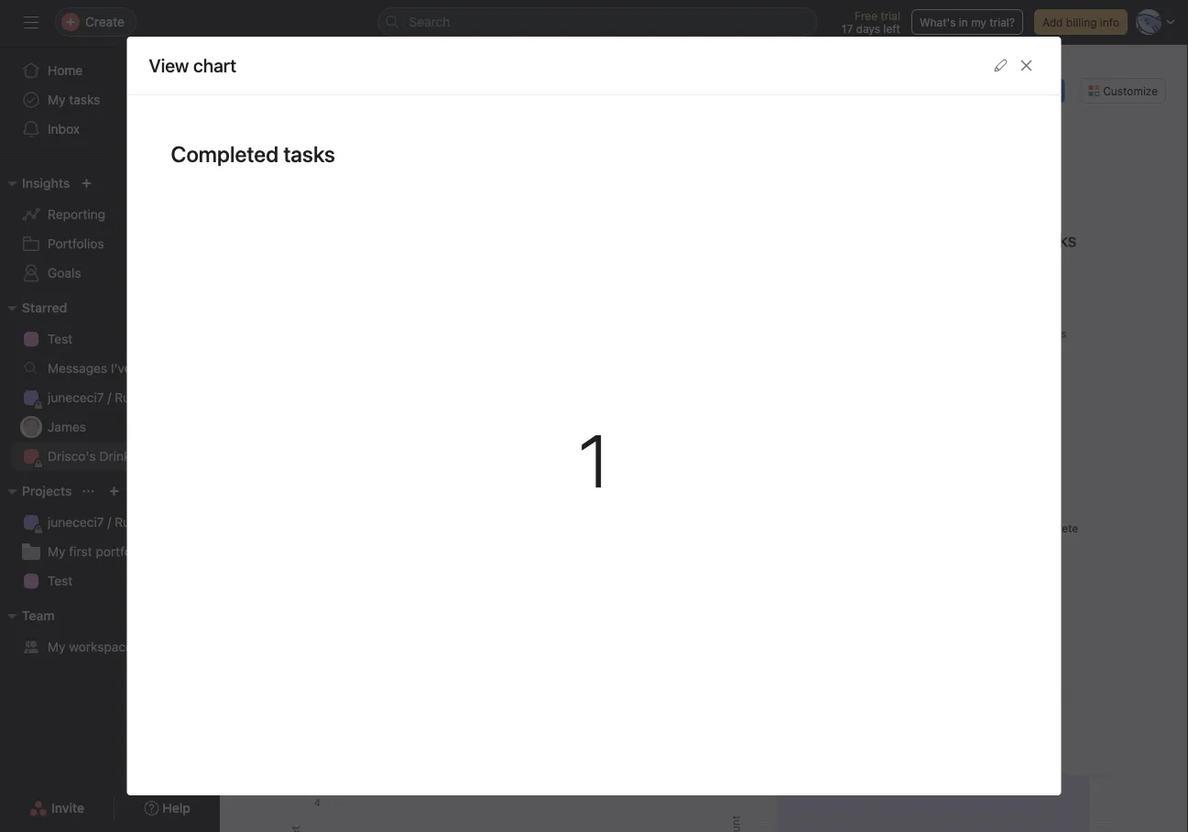 Task type: vqa. For each thing, say whether or not it's contained in the screenshot.
First
yes



Task type: locate. For each thing, give the bounding box(es) containing it.
ja left ra
[[905, 84, 917, 97]]

0 vertical spatial test link
[[11, 324, 209, 354]]

ja inside starred "element"
[[25, 421, 37, 434]]

info
[[1101, 16, 1120, 28]]

1:1 down sent
[[148, 390, 163, 405]]

ruby inside projects element
[[115, 515, 145, 530]]

view chart
[[149, 55, 237, 76]]

test link down portfolio
[[11, 566, 209, 596]]

2 vertical spatial my
[[48, 639, 66, 654]]

trial?
[[990, 16, 1016, 28]]

test inside projects element
[[48, 573, 73, 588]]

my tasks
[[48, 92, 100, 107]]

1:1
[[148, 390, 163, 405], [148, 515, 163, 530]]

0 vertical spatial junececi7 / ruby 1:1
[[48, 390, 163, 405]]

1 my from the top
[[48, 92, 66, 107]]

home
[[48, 63, 83, 78]]

1 vertical spatial junececi7 / ruby 1:1 link
[[11, 508, 209, 537]]

ja
[[905, 84, 917, 97], [25, 421, 37, 434]]

inbox
[[48, 121, 80, 137]]

1 vertical spatial /
[[108, 515, 111, 530]]

test
[[48, 331, 73, 346], [48, 573, 73, 588]]

starred
[[22, 300, 67, 315]]

junececi7 inside starred "element"
[[48, 390, 104, 405]]

my for my workspace
[[48, 639, 66, 654]]

1 vertical spatial test
[[48, 573, 73, 588]]

share button
[[1004, 78, 1065, 104]]

1 vertical spatial 1:1
[[148, 515, 163, 530]]

0 vertical spatial add
[[1043, 16, 1064, 28]]

2 / from the top
[[108, 515, 111, 530]]

my left "tasks"
[[48, 92, 66, 107]]

3 my from the top
[[48, 639, 66, 654]]

2 test link from the top
[[11, 566, 209, 596]]

add left chart
[[265, 157, 285, 170]]

first
[[69, 544, 92, 559]]

junececi7 / ruby 1:1
[[48, 390, 163, 405], [48, 515, 163, 530]]

0 vertical spatial junececi7
[[48, 390, 104, 405]]

0 vertical spatial 1:1
[[148, 390, 163, 405]]

my inside projects element
[[48, 544, 66, 559]]

test for 2nd test link from the top of the page
[[48, 573, 73, 588]]

0 vertical spatial junececi7 / ruby 1:1 link
[[11, 383, 209, 412]]

2 junececi7 from the top
[[48, 515, 104, 530]]

1 horizontal spatial ja
[[905, 84, 917, 97]]

ruby inside starred "element"
[[115, 390, 145, 405]]

1 vertical spatial test link
[[11, 566, 209, 596]]

my
[[48, 92, 66, 107], [48, 544, 66, 559], [48, 639, 66, 654]]

global element
[[0, 45, 220, 155]]

junececi7 for second junececi7 / ruby 1:1 link from the top
[[48, 515, 104, 530]]

0 vertical spatial my
[[48, 92, 66, 107]]

ruby up portfolio
[[115, 515, 145, 530]]

my down team
[[48, 639, 66, 654]]

2 test from the top
[[48, 573, 73, 588]]

add left billing
[[1043, 16, 1064, 28]]

1 vertical spatial junececi7 / ruby 1:1
[[48, 515, 163, 530]]

2 ruby from the top
[[115, 515, 145, 530]]

test down first
[[48, 573, 73, 588]]

junececi7 / ruby 1:1 link up portfolio
[[11, 508, 209, 537]]

search list box
[[378, 7, 818, 37]]

1 test from the top
[[48, 331, 73, 346]]

junececi7 / ruby 1:1 up my first portfolio link
[[48, 515, 163, 530]]

1 junececi7 / ruby 1:1 from the top
[[48, 390, 163, 405]]

junececi7 / ruby 1:1 inside projects element
[[48, 515, 163, 530]]

junececi7 / ruby 1:1 link down the messages i've sent
[[11, 383, 209, 412]]

my inside 'global' element
[[48, 92, 66, 107]]

0 horizontal spatial add
[[265, 157, 285, 170]]

junececi7 / ruby 1:1 down the messages i've sent
[[48, 390, 163, 405]]

my inside teams element
[[48, 639, 66, 654]]

insights element
[[0, 167, 220, 291]]

2 junececi7 / ruby 1:1 from the top
[[48, 515, 163, 530]]

ruby
[[115, 390, 145, 405], [115, 515, 145, 530]]

junececi7 / ruby 1:1 link
[[11, 383, 209, 412], [11, 508, 209, 537]]

17
[[842, 22, 854, 35]]

test link
[[11, 324, 209, 354], [11, 566, 209, 596]]

1 vertical spatial junececi7
[[48, 515, 104, 530]]

/
[[108, 390, 111, 405], [108, 515, 111, 530]]

1
[[579, 417, 610, 503]]

1:1 up my first portfolio link
[[148, 515, 163, 530]]

1 test link from the top
[[11, 324, 209, 354]]

1 vertical spatial ja
[[25, 421, 37, 434]]

junececi7 inside projects element
[[48, 515, 104, 530]]

1 1:1 from the top
[[148, 390, 163, 405]]

/ down the messages i've sent link
[[108, 390, 111, 405]]

no filters
[[1017, 327, 1067, 340]]

test up messages
[[48, 331, 73, 346]]

incomplete
[[1021, 522, 1079, 535]]

/ up my first portfolio link
[[108, 515, 111, 530]]

junececi7 up first
[[48, 515, 104, 530]]

test inside starred "element"
[[48, 331, 73, 346]]

junececi7
[[48, 390, 104, 405], [48, 515, 104, 530]]

1 ruby from the top
[[115, 390, 145, 405]]

2 my from the top
[[48, 544, 66, 559]]

0 vertical spatial test
[[48, 331, 73, 346]]

ruby down "i've"
[[115, 390, 145, 405]]

add
[[1043, 16, 1064, 28], [265, 157, 285, 170]]

test link up the messages i've sent
[[11, 324, 209, 354]]

add chart button
[[242, 150, 324, 176]]

0 vertical spatial ruby
[[115, 390, 145, 405]]

1 horizontal spatial add
[[1043, 16, 1064, 28]]

0 horizontal spatial ja
[[25, 421, 37, 434]]

1 vertical spatial my
[[48, 544, 66, 559]]

2 1:1 from the top
[[148, 515, 163, 530]]

messages i've sent
[[48, 361, 161, 376]]

my workspace link
[[11, 632, 209, 662]]

ra
[[922, 84, 936, 97]]

junececi7 down messages
[[48, 390, 104, 405]]

1 vertical spatial add
[[265, 157, 285, 170]]

hide sidebar image
[[24, 15, 38, 29]]

1 junececi7 from the top
[[48, 390, 104, 405]]

1 / from the top
[[108, 390, 111, 405]]

0 vertical spatial ja
[[905, 84, 917, 97]]

my left first
[[48, 544, 66, 559]]

free trial 17 days left
[[842, 9, 901, 35]]

0 vertical spatial /
[[108, 390, 111, 405]]

ja left james on the bottom of the page
[[25, 421, 37, 434]]

ruby for 2nd junececi7 / ruby 1:1 link from the bottom of the page
[[115, 390, 145, 405]]

completed tasks
[[171, 141, 335, 167]]

james
[[48, 419, 86, 434]]

ts
[[940, 84, 954, 97]]

starred element
[[0, 291, 220, 475]]

no filters button
[[997, 324, 1072, 343]]

1:1 inside projects element
[[148, 515, 163, 530]]

total tasks
[[992, 229, 1077, 251]]

what's in my trial?
[[920, 16, 1016, 28]]

1 button
[[579, 417, 610, 503]]

my for my tasks
[[48, 92, 66, 107]]

1 vertical spatial ruby
[[115, 515, 145, 530]]

my first portfolio link
[[11, 537, 209, 566]]



Task type: describe. For each thing, give the bounding box(es) containing it.
left
[[884, 22, 901, 35]]

2 junececi7 / ruby 1:1 link from the top
[[11, 508, 209, 537]]

my workspace
[[48, 639, 133, 654]]

home link
[[11, 56, 209, 85]]

goals
[[48, 265, 81, 280]]

drinks
[[99, 449, 137, 464]]

projects button
[[0, 480, 72, 502]]

close image
[[1020, 58, 1034, 73]]

my tasks link
[[11, 85, 209, 115]]

days
[[857, 22, 881, 35]]

search
[[409, 14, 450, 29]]

1 junececi7 / ruby 1:1 link from the top
[[11, 383, 209, 412]]

drisco's
[[48, 449, 96, 464]]

starred button
[[0, 297, 67, 319]]

team button
[[0, 605, 55, 627]]

ruby for second junececi7 / ruby 1:1 link from the top
[[115, 515, 145, 530]]

junececi7 / ruby 1:1 inside starred "element"
[[48, 390, 163, 405]]

test for 2nd test link from the bottom of the page
[[48, 331, 73, 346]]

free
[[855, 9, 878, 22]]

co
[[959, 84, 972, 97]]

no
[[1017, 327, 1031, 340]]

my
[[972, 16, 987, 28]]

/ inside starred "element"
[[108, 390, 111, 405]]

junececi7 for 2nd junececi7 / ruby 1:1 link from the bottom of the page
[[48, 390, 104, 405]]

i've
[[111, 361, 132, 376]]

invite
[[51, 801, 84, 816]]

sent
[[135, 361, 161, 376]]

invite button
[[17, 792, 96, 825]]

tasks
[[69, 92, 100, 107]]

in
[[959, 16, 969, 28]]

portfolios
[[48, 236, 104, 251]]

add for add billing info
[[1043, 16, 1064, 28]]

what's in my trial? button
[[912, 9, 1024, 35]]

projects element
[[0, 475, 220, 599]]

billing
[[1067, 16, 1098, 28]]

1:1 inside starred "element"
[[148, 390, 163, 405]]

add billing info button
[[1035, 9, 1128, 35]]

teams element
[[0, 599, 220, 665]]

search button
[[378, 7, 818, 37]]

chart
[[289, 157, 316, 170]]

drisco's drinks
[[48, 449, 137, 464]]

portfolios link
[[11, 229, 209, 258]]

inbox link
[[11, 115, 209, 144]]

my for my first portfolio
[[48, 544, 66, 559]]

add chart
[[265, 157, 316, 170]]

projects
[[22, 483, 72, 499]]

messages
[[48, 361, 107, 376]]

team
[[22, 608, 55, 623]]

drisco's drinks link
[[11, 442, 209, 471]]

add billing info
[[1043, 16, 1120, 28]]

6
[[981, 84, 988, 97]]

filters
[[1034, 327, 1067, 340]]

share
[[1027, 84, 1057, 97]]

insights
[[22, 176, 70, 191]]

trial
[[881, 9, 901, 22]]

/ inside projects element
[[108, 515, 111, 530]]

portfolio
[[96, 544, 146, 559]]

edit chart image
[[994, 58, 1009, 73]]

insights button
[[0, 172, 70, 194]]

goals link
[[11, 258, 209, 288]]

reporting
[[48, 207, 106, 222]]

add for add chart
[[265, 157, 285, 170]]

my first portfolio
[[48, 544, 146, 559]]

what's
[[920, 16, 956, 28]]

reporting link
[[11, 200, 209, 229]]

workspace
[[69, 639, 133, 654]]

messages i've sent link
[[11, 354, 209, 383]]



